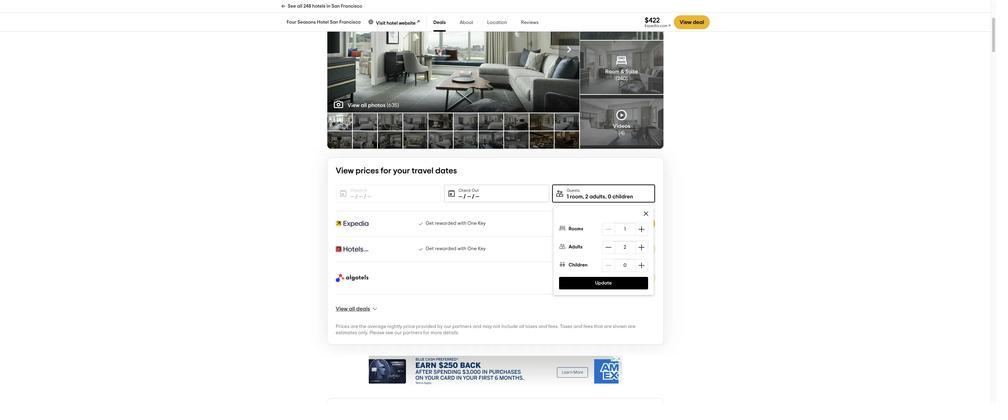 Task type: describe. For each thing, give the bounding box(es) containing it.
0 horizontal spatial our
[[394, 331, 402, 336]]

visit
[[376, 21, 386, 26]]

the
[[359, 325, 366, 329]]

1 / from the left
[[355, 194, 358, 200]]

your
[[393, 167, 410, 175]]

seasons
[[297, 20, 316, 25]]

see all 248 hotels in san francisco link
[[281, 0, 362, 13]]

taxes
[[525, 325, 537, 329]]

&
[[621, 69, 624, 74]]

reviews
[[521, 20, 539, 25]]

please
[[369, 331, 384, 336]]

update button
[[559, 277, 648, 290]]

visit hotel website link
[[368, 18, 421, 26]]

in
[[364, 189, 367, 193]]

0 horizontal spatial partners
[[403, 331, 422, 336]]

guests 1 room , 2 adults , 0 children
[[567, 189, 633, 200]]

may
[[483, 325, 492, 329]]

2 vertical spatial view deal
[[625, 247, 650, 252]]

fees
[[583, 325, 593, 329]]

2 one from the top
[[468, 247, 477, 251]]

1 get rewarded with one key from the top
[[426, 221, 486, 226]]

videos ( 4 )
[[613, 123, 630, 136]]

3 are from the left
[[628, 325, 635, 329]]

only.
[[358, 331, 368, 336]]

1 , from the left
[[583, 194, 584, 200]]

1 and from the left
[[473, 325, 482, 329]]

suite
[[625, 69, 638, 74]]

adults
[[589, 194, 605, 200]]

2 are from the left
[[604, 325, 612, 329]]

visit hotel website
[[376, 21, 416, 26]]

travel
[[412, 167, 434, 175]]

adults
[[569, 245, 583, 250]]

1 for 2
[[567, 194, 569, 200]]

estimates
[[336, 331, 357, 336]]

4
[[620, 130, 623, 136]]

2 inside guests 1 room , 2 adults , 0 children
[[585, 194, 588, 200]]

4 / from the left
[[472, 194, 474, 200]]

hotels
[[312, 4, 326, 9]]

0 vertical spatial our
[[444, 325, 451, 329]]

videos
[[613, 123, 630, 129]]

by
[[437, 325, 443, 329]]

( for 635
[[387, 103, 388, 108]]

view
[[457, 46, 471, 53]]

2 vertical spatial $422
[[574, 245, 592, 254]]

prices are the average nightly price provided by our partners and may not include all taxes and fees. taxes and fees that are shown are estimates only. please see our partners for more details.
[[336, 325, 635, 336]]

1 are from the left
[[350, 325, 358, 329]]

price
[[403, 325, 415, 329]]

check for check out — / — / —
[[459, 189, 471, 193]]

in
[[327, 4, 330, 9]]

2 key from the top
[[478, 247, 486, 251]]

2 and from the left
[[538, 325, 547, 329]]

children
[[569, 263, 588, 268]]

1 rewarded from the top
[[435, 221, 456, 226]]

3 and from the left
[[574, 325, 582, 329]]

view all deals button
[[336, 306, 378, 313]]

advertisement region
[[369, 356, 622, 388]]

1 vertical spatial san
[[330, 20, 338, 25]]

rooms
[[569, 227, 583, 232]]

3 — from the left
[[367, 194, 371, 200]]

see all 248 hotels in san francisco
[[288, 4, 362, 9]]

dates
[[435, 167, 457, 175]]

) for 240
[[626, 76, 628, 81]]

see
[[386, 331, 393, 336]]

0 vertical spatial $422
[[645, 17, 660, 24]]

1 horizontal spatial 2
[[624, 245, 626, 250]]

full view
[[445, 46, 471, 53]]

close image
[[643, 210, 650, 217]]

1 horizontal spatial 0
[[624, 263, 627, 268]]

all for deals
[[349, 307, 355, 312]]

only
[[569, 274, 578, 278]]

average
[[367, 325, 386, 329]]

nightly
[[387, 325, 402, 329]]

1 vertical spatial $422
[[574, 220, 592, 228]]

view prices for your travel dates
[[336, 167, 457, 175]]

2 get rewarded with one key from the top
[[426, 247, 486, 251]]

deals
[[433, 20, 446, 25]]

deals
[[356, 307, 370, 312]]

view all photos ( 635 )
[[348, 103, 399, 108]]

not
[[493, 325, 500, 329]]

4 — from the left
[[459, 194, 462, 200]]

( for 240
[[616, 76, 617, 81]]

1 for view
[[579, 274, 580, 278]]

hotel
[[317, 20, 329, 25]]

3 / from the left
[[464, 194, 466, 200]]

1 vertical spatial view deal
[[625, 221, 650, 227]]

248
[[303, 4, 311, 9]]

four
[[287, 20, 296, 25]]



Task type: locate. For each thing, give the bounding box(es) containing it.
children
[[612, 194, 633, 200]]

1 horizontal spatial ,
[[605, 194, 607, 200]]

0 vertical spatial francisco
[[341, 4, 362, 9]]

( inside videos ( 4 )
[[619, 130, 620, 136]]

2
[[585, 194, 588, 200], [624, 245, 626, 250]]

with
[[457, 221, 466, 226], [457, 247, 466, 251]]

rewarded
[[435, 221, 456, 226], [435, 247, 456, 251]]

francisco down travelers' choice 2023 winner image
[[339, 20, 361, 25]]

are right that
[[604, 325, 612, 329]]

1 horizontal spatial our
[[444, 325, 451, 329]]

1 vertical spatial rewarded
[[435, 247, 456, 251]]

, left children
[[605, 194, 607, 200]]

0 up only 1 left at view deal
[[624, 263, 627, 268]]

$422
[[645, 17, 660, 24], [574, 220, 592, 228], [574, 245, 592, 254]]

0 horizontal spatial and
[[473, 325, 482, 329]]

1 vertical spatial with
[[457, 247, 466, 251]]

travelers' choice 2023 winner image
[[334, 0, 364, 16]]

/
[[355, 194, 358, 200], [364, 194, 366, 200], [464, 194, 466, 200], [472, 194, 474, 200]]

0 vertical spatial san
[[331, 4, 340, 9]]

0 horizontal spatial )
[[398, 103, 399, 108]]

0 vertical spatial 0
[[608, 194, 611, 200]]

fees.
[[548, 325, 559, 329]]

2 vertical spatial 1
[[579, 274, 580, 278]]

deal inside only 1 left at view deal
[[639, 276, 650, 281]]

1 left left
[[579, 274, 580, 278]]

view deal button
[[674, 15, 710, 29], [619, 217, 655, 231], [620, 243, 655, 256], [620, 272, 655, 285]]

) inside room & suite ( 240 )
[[626, 76, 628, 81]]

1 — from the left
[[350, 194, 354, 200]]

0 vertical spatial with
[[457, 221, 466, 226]]

all left 'taxes'
[[519, 325, 524, 329]]

more
[[431, 331, 442, 336]]

francisco
[[341, 4, 362, 9], [339, 20, 361, 25]]

1 vertical spatial get rewarded with one key
[[426, 247, 486, 251]]

0 vertical spatial 2
[[585, 194, 588, 200]]

0 vertical spatial )
[[626, 76, 628, 81]]

check inside check out — / — / —
[[459, 189, 471, 193]]

0 horizontal spatial are
[[350, 325, 358, 329]]

prices
[[356, 167, 379, 175]]

view deal
[[680, 19, 704, 25], [625, 221, 650, 227], [625, 247, 650, 252]]

are
[[350, 325, 358, 329], [604, 325, 612, 329], [628, 325, 635, 329]]

2 vertical spatial (
[[619, 130, 620, 136]]

expedia.com
[[645, 24, 667, 28]]

(
[[616, 76, 617, 81], [387, 103, 388, 108], [619, 130, 620, 136]]

deal
[[693, 19, 704, 25], [638, 221, 650, 227], [639, 247, 650, 252], [639, 276, 650, 281]]

) for 635
[[398, 103, 399, 108]]

all for photos
[[361, 103, 367, 108]]

6 — from the left
[[476, 194, 479, 200]]

0 vertical spatial one
[[468, 221, 477, 226]]

1 vertical spatial key
[[478, 247, 486, 251]]

all inside button
[[349, 307, 355, 312]]

four seasons hotel san francisco
[[287, 20, 361, 25]]

2 rewarded from the top
[[435, 247, 456, 251]]

) inside videos ( 4 )
[[623, 130, 625, 136]]

1 vertical spatial 1
[[624, 227, 626, 232]]

provided
[[416, 325, 436, 329]]

2 vertical spatial )
[[623, 130, 625, 136]]

location
[[487, 20, 507, 25]]

all for 248
[[297, 4, 302, 9]]

details.
[[443, 331, 459, 336]]

our down nightly
[[394, 331, 402, 336]]

room
[[605, 69, 619, 74]]

2 check from the left
[[459, 189, 471, 193]]

0 vertical spatial key
[[478, 221, 486, 226]]

guests
[[567, 189, 580, 193]]

0 vertical spatial view deal
[[680, 19, 704, 25]]

0 horizontal spatial 2
[[585, 194, 588, 200]]

2 , from the left
[[605, 194, 607, 200]]

1 get from the top
[[426, 221, 434, 226]]

) down the suite
[[626, 76, 628, 81]]

view inside view all deals button
[[336, 307, 348, 312]]

1 horizontal spatial (
[[616, 76, 617, 81]]

for
[[381, 167, 391, 175], [423, 331, 430, 336]]

5 — from the left
[[467, 194, 471, 200]]

0 horizontal spatial for
[[381, 167, 391, 175]]

635
[[388, 103, 398, 108]]

1 vertical spatial (
[[387, 103, 388, 108]]

2 get from the top
[[426, 247, 434, 251]]

all left deals
[[349, 307, 355, 312]]

get
[[426, 221, 434, 226], [426, 247, 434, 251]]

1 vertical spatial our
[[394, 331, 402, 336]]

)
[[626, 76, 628, 81], [398, 103, 399, 108], [623, 130, 625, 136]]

view all deals
[[336, 307, 370, 312]]

room & suite ( 240 )
[[605, 69, 638, 81]]

1 down children
[[624, 227, 626, 232]]

1 with from the top
[[457, 221, 466, 226]]

for left your
[[381, 167, 391, 175]]

get rewarded with one key
[[426, 221, 486, 226], [426, 247, 486, 251]]

1 vertical spatial get
[[426, 247, 434, 251]]

1 vertical spatial 0
[[624, 263, 627, 268]]

, left adults
[[583, 194, 584, 200]]

0 vertical spatial 1
[[567, 194, 569, 200]]

1 key from the top
[[478, 221, 486, 226]]

san right in
[[331, 4, 340, 9]]

2 horizontal spatial are
[[628, 325, 635, 329]]

( inside room & suite ( 240 )
[[616, 76, 617, 81]]

1
[[567, 194, 569, 200], [624, 227, 626, 232], [579, 274, 580, 278]]

one
[[468, 221, 477, 226], [468, 247, 477, 251]]

) down videos
[[623, 130, 625, 136]]

( down videos
[[619, 130, 620, 136]]

1 horizontal spatial 1
[[579, 274, 580, 278]]

1 vertical spatial francisco
[[339, 20, 361, 25]]

2 horizontal spatial )
[[626, 76, 628, 81]]

that
[[594, 325, 603, 329]]

0 right adults
[[608, 194, 611, 200]]

all
[[297, 4, 302, 9], [361, 103, 367, 108], [349, 307, 355, 312], [519, 325, 524, 329]]

1 horizontal spatial check
[[459, 189, 471, 193]]

( right the photos
[[387, 103, 388, 108]]

0 vertical spatial rewarded
[[435, 221, 456, 226]]

photos
[[368, 103, 386, 108]]

2 right room
[[585, 194, 588, 200]]

2 horizontal spatial 1
[[624, 227, 626, 232]]

,
[[583, 194, 584, 200], [605, 194, 607, 200]]

only 1 left at view deal
[[569, 274, 650, 281]]

out
[[472, 189, 479, 193]]

are right the shown
[[628, 325, 635, 329]]

0 horizontal spatial check
[[350, 189, 363, 193]]

shown
[[613, 325, 627, 329]]

partners down price
[[403, 331, 422, 336]]

0 vertical spatial get rewarded with one key
[[426, 221, 486, 226]]

san
[[331, 4, 340, 9], [330, 20, 338, 25]]

at
[[588, 274, 592, 278]]

hotel
[[387, 21, 398, 26]]

partners up details.
[[452, 325, 472, 329]]

0 inside guests 1 room , 2 adults , 0 children
[[608, 194, 611, 200]]

website
[[399, 21, 416, 26]]

1 vertical spatial )
[[398, 103, 399, 108]]

) right the photos
[[398, 103, 399, 108]]

check inside the check in — / — / —
[[350, 189, 363, 193]]

1 vertical spatial partners
[[403, 331, 422, 336]]

left
[[581, 274, 587, 278]]

taxes
[[560, 325, 572, 329]]

about
[[460, 20, 473, 25]]

francisco right in
[[341, 4, 362, 9]]

view inside only 1 left at view deal
[[625, 276, 637, 281]]

1 horizontal spatial )
[[623, 130, 625, 136]]

0 vertical spatial get
[[426, 221, 434, 226]]

1 vertical spatial 2
[[624, 245, 626, 250]]

2 — from the left
[[359, 194, 363, 200]]

2 up only 1 left at view deal
[[624, 245, 626, 250]]

are left the
[[350, 325, 358, 329]]

1 down guests
[[567, 194, 569, 200]]

( down room
[[616, 76, 617, 81]]

1 horizontal spatial are
[[604, 325, 612, 329]]

include
[[501, 325, 518, 329]]

check in — / — / —
[[350, 189, 371, 200]]

for inside the prices are the average nightly price provided by our partners and may not include all taxes and fees. taxes and fees that are shown are estimates only. please see our partners for more details.
[[423, 331, 430, 336]]

1 vertical spatial for
[[423, 331, 430, 336]]

room
[[570, 194, 583, 200]]

all inside the prices are the average nightly price provided by our partners and may not include all taxes and fees. taxes and fees that are shown are estimates only. please see our partners for more details.
[[519, 325, 524, 329]]

update
[[595, 281, 612, 286]]

0 vertical spatial (
[[616, 76, 617, 81]]

1 vertical spatial one
[[468, 247, 477, 251]]

240
[[617, 76, 626, 81]]

and
[[473, 325, 482, 329], [538, 325, 547, 329], [574, 325, 582, 329]]

0 horizontal spatial 0
[[608, 194, 611, 200]]

0 horizontal spatial ,
[[583, 194, 584, 200]]

check for check in — / — / —
[[350, 189, 363, 193]]

check left in on the top
[[350, 189, 363, 193]]

1 check from the left
[[350, 189, 363, 193]]

all left the photos
[[361, 103, 367, 108]]

0 horizontal spatial (
[[387, 103, 388, 108]]

prices
[[336, 325, 349, 329]]

0 vertical spatial partners
[[452, 325, 472, 329]]

and left may
[[473, 325, 482, 329]]

1 horizontal spatial and
[[538, 325, 547, 329]]

san inside "see all 248 hotels in san francisco" link
[[331, 4, 340, 9]]

2 horizontal spatial (
[[619, 130, 620, 136]]

san right hotel
[[330, 20, 338, 25]]

our up details.
[[444, 325, 451, 329]]

1 inside only 1 left at view deal
[[579, 274, 580, 278]]

for down provided
[[423, 331, 430, 336]]

check out — / — / —
[[459, 189, 479, 200]]

2 with from the top
[[457, 247, 466, 251]]

view
[[680, 19, 692, 25], [348, 103, 360, 108], [336, 167, 354, 175], [625, 221, 637, 227], [625, 247, 637, 252], [625, 276, 637, 281], [336, 307, 348, 312]]

full
[[445, 46, 455, 53]]

1 horizontal spatial for
[[423, 331, 430, 336]]

and left fees.
[[538, 325, 547, 329]]

—
[[350, 194, 354, 200], [359, 194, 363, 200], [367, 194, 371, 200], [459, 194, 462, 200], [467, 194, 471, 200], [476, 194, 479, 200]]

0 vertical spatial for
[[381, 167, 391, 175]]

1 horizontal spatial partners
[[452, 325, 472, 329]]

2 / from the left
[[364, 194, 366, 200]]

0
[[608, 194, 611, 200], [624, 263, 627, 268]]

see
[[288, 4, 296, 9]]

1 inside guests 1 room , 2 adults , 0 children
[[567, 194, 569, 200]]

1 one from the top
[[468, 221, 477, 226]]

and left fees
[[574, 325, 582, 329]]

2 horizontal spatial and
[[574, 325, 582, 329]]

all left the '248'
[[297, 4, 302, 9]]

key
[[478, 221, 486, 226], [478, 247, 486, 251]]

0 horizontal spatial 1
[[567, 194, 569, 200]]

check
[[350, 189, 363, 193], [459, 189, 471, 193]]

check left "out"
[[459, 189, 471, 193]]



Task type: vqa. For each thing, say whether or not it's contained in the screenshot.
the New York (NY) link
no



